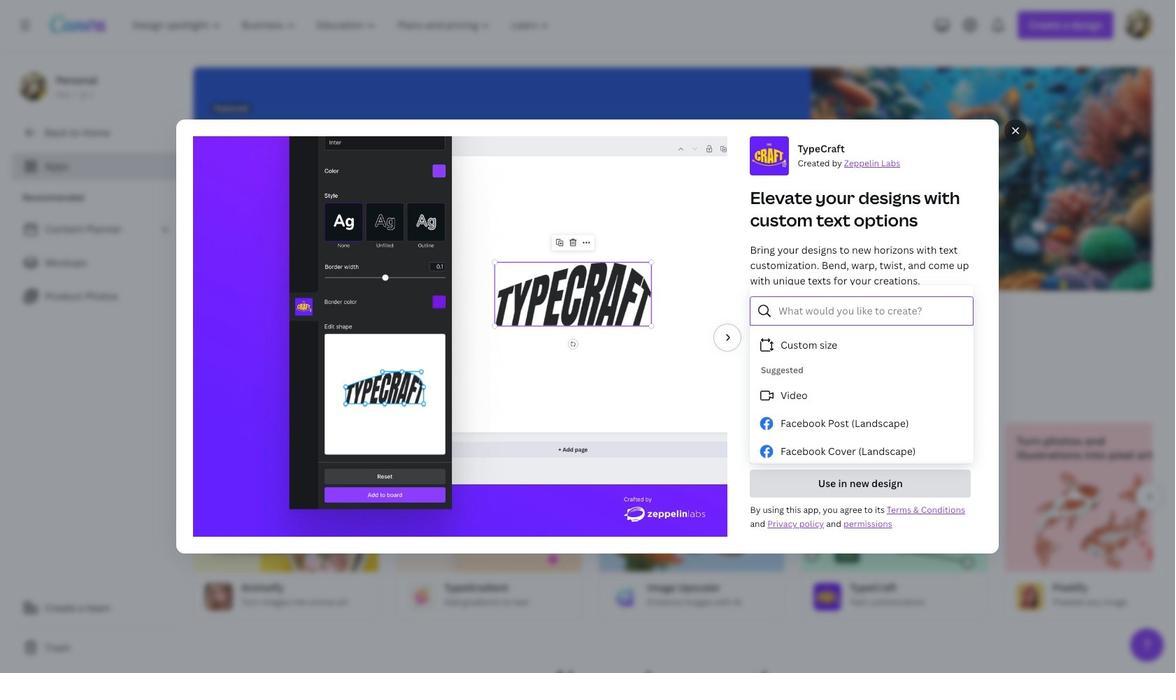 Task type: vqa. For each thing, say whether or not it's contained in the screenshot.
website
no



Task type: locate. For each thing, give the bounding box(es) containing it.
typecraft image
[[802, 474, 987, 572]]

image upscaler image
[[600, 474, 784, 572], [611, 583, 639, 611]]

pixelify image
[[1016, 583, 1044, 611]]

typegradient image
[[397, 474, 581, 572], [408, 583, 436, 611]]

0 vertical spatial typegradient image
[[397, 474, 581, 572]]

0 vertical spatial image upscaler image
[[600, 474, 784, 572]]

top level navigation element
[[123, 11, 562, 39]]

pixelify image
[[1005, 474, 1175, 572]]

list
[[11, 215, 182, 311]]

1 vertical spatial image upscaler image
[[611, 583, 639, 611]]



Task type: describe. For each thing, give the bounding box(es) containing it.
animeify image
[[194, 474, 378, 572]]

animeify image
[[205, 583, 233, 611]]

an image with a cursor next to a text box containing the prompt "a cat going scuba diving" to generate an image. the generated image of a cat doing scuba diving is behind the text box. image
[[755, 67, 1153, 291]]

Input field to search for apps search field
[[221, 303, 436, 329]]

What would you like to create? search field
[[779, 298, 964, 325]]

1 vertical spatial typegradient image
[[408, 583, 436, 611]]

typecraft image
[[814, 583, 842, 611]]



